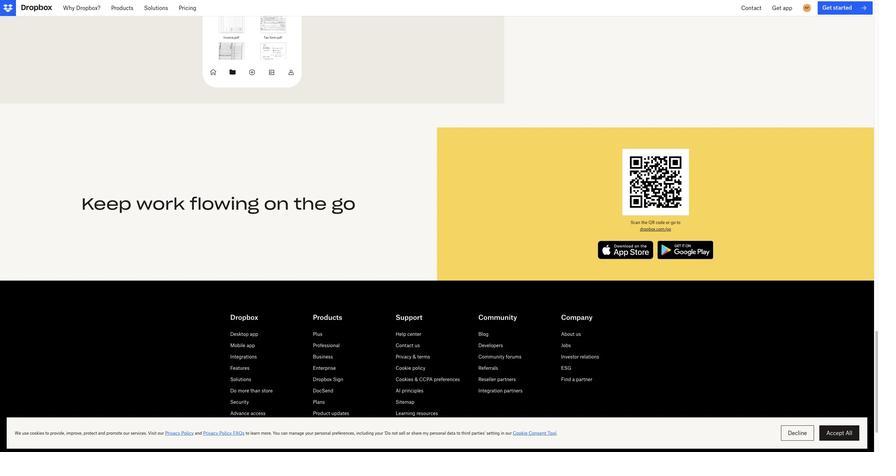 Task type: locate. For each thing, give the bounding box(es) containing it.
0 vertical spatial app
[[783, 5, 793, 11]]

features
[[230, 366, 250, 371]]

contact left get app
[[741, 5, 762, 11]]

business
[[313, 354, 333, 360]]

0 horizontal spatial solutions
[[144, 5, 168, 11]]

principles
[[402, 389, 424, 394]]

community up blog
[[479, 314, 517, 322]]

than
[[251, 389, 260, 394]]

1 horizontal spatial solutions
[[230, 377, 251, 383]]

partner
[[576, 377, 593, 383]]

1 horizontal spatial go
[[671, 220, 676, 225]]

solutions left pricing link on the top left
[[144, 5, 168, 11]]

0 vertical spatial us
[[576, 332, 581, 337]]

get for get app
[[772, 5, 782, 11]]

1 vertical spatial products
[[313, 314, 342, 322]]

community for community
[[479, 314, 517, 322]]

center
[[407, 332, 422, 337]]

1 horizontal spatial dropbox
[[313, 377, 332, 383]]

1 vertical spatial the
[[642, 220, 648, 225]]

referrals
[[479, 366, 498, 371]]

community for community forums
[[479, 354, 505, 360]]

community forums link
[[479, 354, 522, 360]]

contact button
[[736, 0, 767, 16]]

product updates
[[313, 411, 349, 417]]

0 vertical spatial contact
[[741, 5, 762, 11]]

us for about us
[[576, 332, 581, 337]]

contact up privacy
[[396, 343, 414, 349]]

0 vertical spatial dropbox
[[230, 314, 258, 322]]

1 vertical spatial app
[[250, 332, 258, 337]]

enterprise link
[[313, 366, 336, 371]]

1 horizontal spatial contact
[[741, 5, 762, 11]]

1 vertical spatial solutions
[[230, 377, 251, 383]]

go inside scan the qr code or go to dropbox.com/go
[[671, 220, 676, 225]]

integration partners link
[[479, 389, 523, 394]]

integration
[[479, 389, 503, 394]]

community
[[479, 314, 517, 322], [479, 354, 505, 360]]

0 vertical spatial partners
[[497, 377, 516, 383]]

app for desktop app
[[250, 332, 258, 337]]

app right desktop
[[250, 332, 258, 337]]

1 horizontal spatial the
[[642, 220, 648, 225]]

get started link
[[818, 1, 873, 15]]

privacy & terms
[[396, 354, 430, 360]]

why dropbox? button
[[58, 0, 106, 16]]

cookies
[[396, 377, 414, 383]]

plus link
[[313, 332, 322, 337]]

2 vertical spatial app
[[247, 343, 255, 349]]

contact
[[741, 5, 762, 11], [396, 343, 414, 349]]

1 vertical spatial go
[[671, 220, 676, 225]]

& left terms
[[413, 354, 416, 360]]

desktop
[[230, 332, 249, 337]]

us
[[576, 332, 581, 337], [415, 343, 420, 349]]

dropbox up docsend
[[313, 377, 332, 383]]

reseller
[[479, 377, 496, 383]]

1 community from the top
[[479, 314, 517, 322]]

0 horizontal spatial the
[[294, 194, 327, 214]]

1 vertical spatial contact
[[396, 343, 414, 349]]

1 vertical spatial partners
[[504, 389, 523, 394]]

contact inside footer
[[396, 343, 414, 349]]

1 horizontal spatial get
[[823, 4, 832, 11]]

1 vertical spatial community
[[479, 354, 505, 360]]

cookie policy link
[[396, 366, 426, 371]]

& left ccpa
[[415, 377, 418, 383]]

dropbox for dropbox sign
[[313, 377, 332, 383]]

contact us
[[396, 343, 420, 349]]

0 horizontal spatial contact
[[396, 343, 414, 349]]

sitemap
[[396, 400, 415, 406]]

work
[[136, 194, 185, 214]]

preferences
[[434, 377, 460, 383]]

partners down reseller partners
[[504, 389, 523, 394]]

1 horizontal spatial us
[[576, 332, 581, 337]]

0 horizontal spatial products
[[111, 5, 133, 11]]

investor relations link
[[561, 354, 599, 360]]

partners
[[497, 377, 516, 383], [504, 389, 523, 394]]

do more than store link
[[230, 389, 273, 394]]

learning resources
[[396, 411, 438, 417]]

partners up integration partners link
[[497, 377, 516, 383]]

find a partner
[[561, 377, 593, 383]]

contact inside dropdown button
[[741, 5, 762, 11]]

0 horizontal spatial dropbox
[[230, 314, 258, 322]]

resources
[[417, 411, 438, 417]]

go
[[332, 194, 356, 214], [671, 220, 676, 225]]

app left kp dropdown button
[[783, 5, 793, 11]]

investor
[[561, 354, 579, 360]]

2 community from the top
[[479, 354, 505, 360]]

get for get started
[[823, 4, 832, 11]]

esg link
[[561, 366, 572, 371]]

app right mobile
[[247, 343, 255, 349]]

started
[[833, 4, 852, 11]]

mobile app link
[[230, 343, 255, 349]]

get started
[[823, 4, 852, 11]]

security link
[[230, 400, 249, 406]]

cookies & ccpa preferences
[[396, 377, 460, 383]]

contact us link
[[396, 343, 420, 349]]

0 vertical spatial &
[[413, 354, 416, 360]]

go for keep work flowing on the go
[[332, 194, 356, 214]]

jobs
[[561, 343, 571, 349]]

pricing
[[179, 5, 196, 11]]

plans
[[313, 400, 325, 406]]

ai
[[396, 389, 401, 394]]

dropbox sign link
[[313, 377, 343, 383]]

products
[[111, 5, 133, 11], [313, 314, 342, 322]]

& for cookies
[[415, 377, 418, 383]]

privacy
[[396, 354, 412, 360]]

1 vertical spatial &
[[415, 377, 418, 383]]

learning
[[396, 411, 415, 417]]

get left started
[[823, 4, 832, 11]]

us down center
[[415, 343, 420, 349]]

security
[[230, 400, 249, 406]]

0 vertical spatial the
[[294, 194, 327, 214]]

access
[[251, 411, 266, 417]]

app for get app
[[783, 5, 793, 11]]

us right about
[[576, 332, 581, 337]]

code
[[656, 220, 665, 225]]

0 horizontal spatial get
[[772, 5, 782, 11]]

0 vertical spatial go
[[332, 194, 356, 214]]

more
[[238, 389, 249, 394]]

0 vertical spatial community
[[479, 314, 517, 322]]

enterprise
[[313, 366, 336, 371]]

go for scan the qr code or go to dropbox.com/go
[[671, 220, 676, 225]]

0 vertical spatial products
[[111, 5, 133, 11]]

dropbox up desktop app link
[[230, 314, 258, 322]]

0 horizontal spatial go
[[332, 194, 356, 214]]

get right contact dropdown button
[[772, 5, 782, 11]]

1 vertical spatial dropbox
[[313, 377, 332, 383]]

get inside dropdown button
[[772, 5, 782, 11]]

1 vertical spatial us
[[415, 343, 420, 349]]

solutions down features
[[230, 377, 251, 383]]

community down the developers link
[[479, 354, 505, 360]]

referrals link
[[479, 366, 498, 371]]

why dropbox?
[[63, 5, 101, 11]]

blog
[[479, 332, 489, 337]]

learning resources link
[[396, 411, 438, 417]]

1 horizontal spatial products
[[313, 314, 342, 322]]

footer
[[0, 297, 874, 453]]

app inside get app dropdown button
[[783, 5, 793, 11]]

0 horizontal spatial us
[[415, 343, 420, 349]]

0 vertical spatial solutions
[[144, 5, 168, 11]]



Task type: vqa. For each thing, say whether or not it's contained in the screenshot.


Task type: describe. For each thing, give the bounding box(es) containing it.
reseller partners link
[[479, 377, 516, 383]]

keep work flowing on the go
[[81, 194, 356, 214]]

on
[[264, 194, 289, 214]]

plans link
[[313, 400, 325, 406]]

cookie
[[396, 366, 411, 371]]

business link
[[313, 354, 333, 360]]

reseller partners
[[479, 377, 516, 383]]

forums
[[506, 354, 522, 360]]

cookie policy
[[396, 366, 426, 371]]

products inside footer
[[313, 314, 342, 322]]

get app
[[772, 5, 793, 11]]

integration partners
[[479, 389, 523, 394]]

qr code image
[[622, 149, 689, 216]]

desktop app link
[[230, 332, 258, 337]]

sitemap link
[[396, 400, 415, 406]]

advance access link
[[230, 411, 266, 417]]

ccpa
[[419, 377, 433, 383]]

or
[[666, 220, 670, 225]]

privacy & terms link
[[396, 354, 430, 360]]

contact for contact us
[[396, 343, 414, 349]]

plus
[[313, 332, 322, 337]]

updates
[[332, 411, 349, 417]]

a
[[572, 377, 575, 383]]

about us link
[[561, 332, 581, 337]]

do
[[230, 389, 237, 394]]

dropbox sign
[[313, 377, 343, 383]]

developers link
[[479, 343, 503, 349]]

dropbox?
[[76, 5, 101, 11]]

products inside "popup button"
[[111, 5, 133, 11]]

help center link
[[396, 332, 422, 337]]

professional
[[313, 343, 340, 349]]

advance
[[230, 411, 249, 417]]

dropbox.com/go link
[[640, 227, 671, 232]]

do more than store
[[230, 389, 273, 394]]

about
[[561, 332, 575, 337]]

footer containing dropbox
[[0, 297, 874, 453]]

sign
[[333, 377, 343, 383]]

policy
[[412, 366, 426, 371]]

find a partner link
[[561, 377, 593, 383]]

why
[[63, 5, 75, 11]]

pricing link
[[173, 0, 202, 16]]

relations
[[580, 354, 599, 360]]

ai principles
[[396, 389, 424, 394]]

products button
[[106, 0, 139, 16]]

about us
[[561, 332, 581, 337]]

scan
[[631, 220, 641, 225]]

solutions button
[[139, 0, 173, 16]]

app for mobile app
[[247, 343, 255, 349]]

investor relations
[[561, 354, 599, 360]]

features link
[[230, 366, 250, 371]]

community forums
[[479, 354, 522, 360]]

kp button
[[802, 3, 813, 13]]

esg
[[561, 366, 572, 371]]

mobile app
[[230, 343, 255, 349]]

support
[[396, 314, 423, 322]]

developers
[[479, 343, 503, 349]]

the inside scan the qr code or go to dropbox.com/go
[[642, 220, 648, 225]]

partners for reseller partners
[[497, 377, 516, 383]]

find
[[561, 377, 571, 383]]

jobs link
[[561, 343, 571, 349]]

previews of files saved in a dropbox folder as viewed on a mobile phone image
[[16, 0, 488, 88]]

desktop app
[[230, 332, 258, 337]]

get app button
[[767, 0, 798, 16]]

help center
[[396, 332, 422, 337]]

keep
[[81, 194, 132, 214]]

advance access
[[230, 411, 266, 417]]

docsend
[[313, 389, 333, 394]]

contact for contact
[[741, 5, 762, 11]]

partners for integration partners
[[504, 389, 523, 394]]

us for contact us
[[415, 343, 420, 349]]

integrations link
[[230, 354, 257, 360]]

qr
[[649, 220, 655, 225]]

professional link
[[313, 343, 340, 349]]

dropbox for dropbox
[[230, 314, 258, 322]]

product updates link
[[313, 411, 349, 417]]

product
[[313, 411, 330, 417]]

flowing
[[190, 194, 259, 214]]

integrations
[[230, 354, 257, 360]]

solutions inside popup button
[[144, 5, 168, 11]]

store
[[262, 389, 273, 394]]

& for privacy
[[413, 354, 416, 360]]

ai principles link
[[396, 389, 424, 394]]

dropbox.com/go
[[640, 227, 671, 232]]

solutions link
[[230, 377, 251, 383]]



